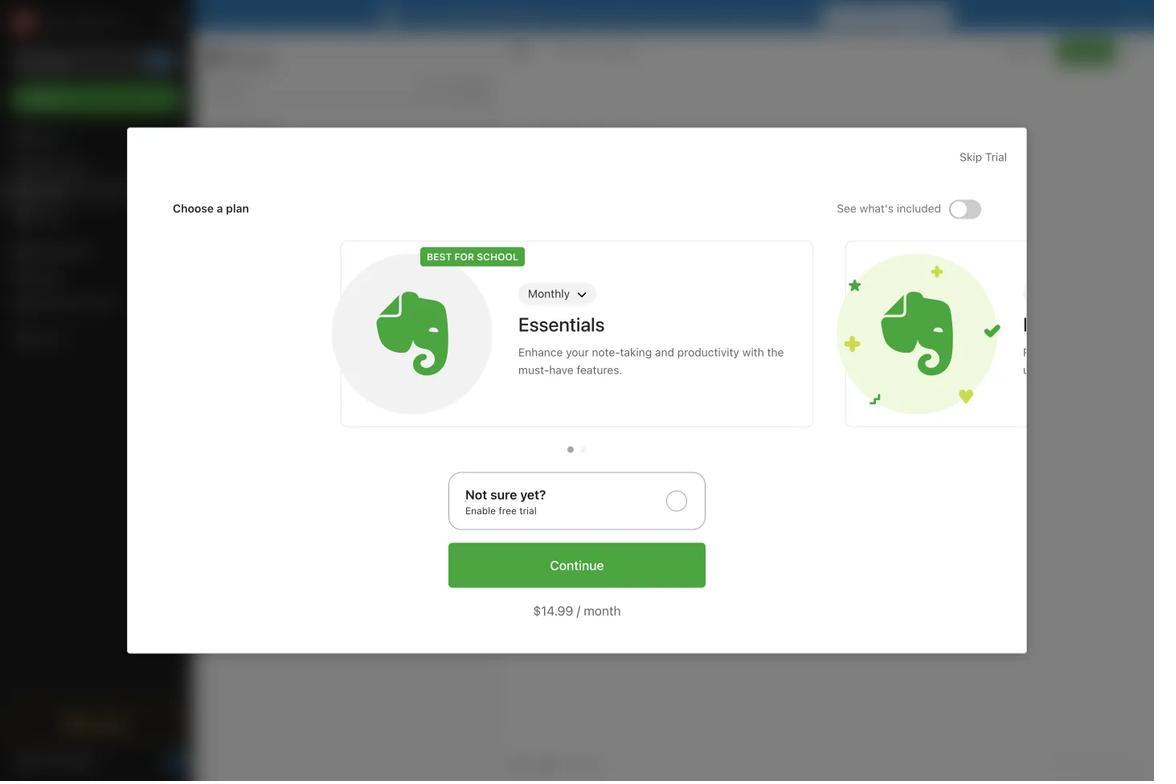 Task type: locate. For each thing, give the bounding box(es) containing it.
notes
[[228, 48, 272, 67], [35, 184, 66, 197]]

$14.99 / month
[[534, 603, 621, 619]]

trash
[[35, 332, 64, 345]]

1 horizontal spatial your
[[660, 9, 683, 23]]

month
[[584, 603, 621, 619]]

shared with me link
[[0, 290, 192, 316]]

get it free for 7 days button
[[823, 6, 952, 27]]

cancel
[[732, 9, 768, 23]]

1 vertical spatial with
[[743, 346, 765, 359]]

with
[[75, 296, 97, 310], [743, 346, 765, 359]]

remember everything and
[[1024, 346, 1155, 377]]

Search text field
[[21, 47, 172, 76]]

your inside enhance your note-taking and productivity with the must-have features.
[[566, 346, 589, 359]]

what's
[[860, 202, 894, 215]]

yet?
[[521, 487, 546, 503]]

shortcuts
[[36, 158, 87, 172]]

1 vertical spatial evernote
[[1088, 313, 1155, 336]]

get
[[833, 9, 852, 23]]

add tag image
[[536, 756, 556, 775]]

1 horizontal spatial notes
[[228, 48, 272, 67]]

free down "sure"
[[499, 505, 517, 517]]

with left the
[[743, 346, 765, 359]]

0 horizontal spatial your
[[566, 346, 589, 359]]

evernote up everything
[[1088, 313, 1155, 336]]

1 for from the left
[[529, 9, 544, 23]]

try
[[409, 9, 426, 23]]

2 for from the left
[[889, 9, 905, 23]]

0 horizontal spatial for
[[529, 9, 544, 23]]

free:
[[547, 9, 574, 23]]

for for 7
[[889, 9, 905, 23]]

tree containing home
[[0, 126, 193, 693]]

with left me
[[75, 296, 97, 310]]

trial
[[986, 150, 1008, 164]]

free right it
[[865, 9, 887, 23]]

anytime.
[[771, 9, 815, 23]]

and inside remember everything and
[[1141, 346, 1155, 359]]

0 horizontal spatial free
[[499, 505, 517, 517]]

evernote
[[429, 9, 477, 23], [1088, 313, 1155, 336]]

notes up note
[[228, 48, 272, 67]]

continue
[[550, 558, 604, 573]]

free inside not sure yet? enable free trial
[[499, 505, 517, 517]]

days
[[917, 9, 943, 23]]

free inside button
[[865, 9, 887, 23]]

1 horizontal spatial free
[[865, 9, 887, 23]]

notes inside "note list" element
[[228, 48, 272, 67]]

essentials
[[519, 313, 605, 336]]

first
[[569, 45, 590, 57]]

Note Editor text field
[[499, 109, 1155, 749]]

/
[[577, 603, 581, 619]]

all
[[1054, 760, 1066, 772]]

you
[[1027, 45, 1045, 57]]

0 vertical spatial your
[[660, 9, 683, 23]]

notes link
[[0, 178, 192, 203]]

note list element
[[193, 32, 499, 782]]

and right taking
[[655, 346, 675, 359]]

for inside button
[[889, 9, 905, 23]]

for left "7"
[[889, 9, 905, 23]]

for
[[529, 9, 544, 23], [889, 9, 905, 23]]

1 vertical spatial free
[[499, 505, 517, 517]]

everything
[[1083, 346, 1138, 359]]

choose
[[173, 202, 214, 215]]

notebook
[[593, 45, 640, 57]]

tree
[[0, 126, 193, 693]]

1 vertical spatial notes
[[35, 184, 66, 197]]

0 vertical spatial with
[[75, 296, 97, 310]]

add a reminder image
[[509, 756, 528, 775]]

your
[[660, 9, 683, 23], [566, 346, 589, 359]]

for left 'free:'
[[529, 9, 544, 23]]

monthly
[[528, 287, 570, 300]]

shortcuts button
[[0, 152, 192, 178]]

0 vertical spatial evernote
[[429, 9, 477, 23]]

your right all
[[660, 9, 683, 23]]

best of evernote
[[1024, 313, 1155, 336]]

enable
[[466, 505, 496, 517]]

free
[[865, 9, 887, 23], [499, 505, 517, 517]]

1 horizontal spatial and
[[1141, 346, 1155, 359]]

1 horizontal spatial evernote
[[1088, 313, 1155, 336]]

1 horizontal spatial with
[[743, 346, 765, 359]]

grocery list
[[214, 124, 279, 138]]

and
[[655, 346, 675, 359], [1141, 346, 1155, 359]]

and right everything
[[1141, 346, 1155, 359]]

1 and from the left
[[655, 346, 675, 359]]

0 vertical spatial notes
[[228, 48, 272, 67]]

7
[[908, 9, 914, 23]]

0 horizontal spatial and
[[655, 346, 675, 359]]

all changes saved
[[1054, 760, 1142, 772]]

1 vertical spatial your
[[566, 346, 589, 359]]

and inside enhance your note-taking and productivity with the must-have features.
[[655, 346, 675, 359]]

0 horizontal spatial with
[[75, 296, 97, 310]]

tasks button
[[0, 203, 192, 229]]

of
[[1067, 313, 1084, 336]]

None search field
[[21, 47, 172, 76]]

see what's included
[[837, 202, 942, 215]]

enhance your note-taking and productivity with the must-have features.
[[519, 346, 784, 377]]

0 horizontal spatial notes
[[35, 184, 66, 197]]

for
[[455, 251, 475, 262]]

settings image
[[164, 13, 183, 32]]

first notebook
[[569, 45, 640, 57]]

2 and from the left
[[1141, 346, 1155, 359]]

1 horizontal spatial for
[[889, 9, 905, 23]]

0 vertical spatial free
[[865, 9, 887, 23]]

choose a plan
[[173, 202, 249, 215]]

notes up tasks
[[35, 184, 66, 197]]

note
[[220, 82, 244, 96]]

your up have
[[566, 346, 589, 359]]

evernote right try
[[429, 9, 477, 23]]

school
[[477, 251, 519, 262]]

features.
[[577, 363, 623, 377]]

sure
[[491, 487, 517, 503]]



Task type: vqa. For each thing, say whether or not it's contained in the screenshot.
$14.99 / Month at the bottom
yes



Task type: describe. For each thing, give the bounding box(es) containing it.
best
[[427, 251, 452, 262]]

taking
[[620, 346, 652, 359]]

plan
[[226, 202, 249, 215]]

list
[[260, 124, 279, 138]]

not
[[466, 487, 488, 503]]

tags button
[[0, 265, 192, 290]]

share button
[[1058, 39, 1116, 64]]

skip trial
[[960, 150, 1008, 164]]

tags
[[36, 271, 61, 284]]

notebooks link
[[0, 239, 192, 265]]

expand notebooks image
[[4, 245, 17, 258]]

all
[[645, 9, 657, 23]]

only
[[1002, 45, 1024, 57]]

see
[[837, 202, 857, 215]]

notebooks
[[36, 245, 93, 258]]

skip
[[960, 150, 983, 164]]

saved
[[1113, 760, 1142, 772]]

must-
[[519, 363, 550, 377]]

first notebook button
[[548, 40, 646, 63]]

with inside enhance your note-taking and productivity with the must-have features.
[[743, 346, 765, 359]]

shared
[[35, 296, 72, 310]]

expand note image
[[511, 42, 530, 61]]

best
[[1024, 313, 1062, 336]]

it
[[855, 9, 862, 23]]

home link
[[0, 126, 193, 152]]

new button
[[10, 84, 183, 113]]

trial
[[520, 505, 537, 517]]

not sure yet? enable free trial
[[466, 487, 546, 517]]

1
[[212, 82, 217, 96]]

home
[[35, 132, 66, 146]]

personal
[[480, 9, 526, 23]]

share
[[1071, 45, 1103, 58]]

the
[[768, 346, 784, 359]]

upgrade
[[83, 717, 131, 730]]

get it free for 7 days
[[833, 9, 943, 23]]

me
[[100, 296, 116, 310]]

upgrade button
[[10, 708, 183, 740]]

try evernote personal for free: sync across all your devices. cancel anytime.
[[409, 9, 815, 23]]

grocery
[[214, 124, 257, 138]]

note window element
[[499, 32, 1155, 782]]

note-
[[592, 346, 620, 359]]

notes inside notes 'link'
[[35, 184, 66, 197]]

shared with me
[[35, 296, 116, 310]]

with inside tree
[[75, 296, 97, 310]]

trash link
[[0, 326, 192, 351]]

devices.
[[686, 9, 729, 23]]

grocery list button
[[193, 109, 499, 206]]

0 horizontal spatial evernote
[[429, 9, 477, 23]]

changes
[[1069, 760, 1111, 772]]

$14.99
[[534, 603, 574, 619]]

1 note
[[212, 82, 244, 96]]

tasks
[[35, 210, 65, 223]]

a
[[217, 202, 223, 215]]

only you
[[1002, 45, 1045, 57]]

included
[[897, 202, 942, 215]]

continue button
[[449, 543, 706, 588]]

best for school
[[427, 251, 519, 262]]

for for free:
[[529, 9, 544, 23]]

remember
[[1024, 346, 1080, 359]]

sync
[[579, 9, 605, 23]]

across
[[608, 9, 642, 23]]

have
[[550, 363, 574, 377]]

productivity
[[678, 346, 740, 359]]

new
[[35, 92, 59, 105]]

enhance
[[519, 346, 563, 359]]



